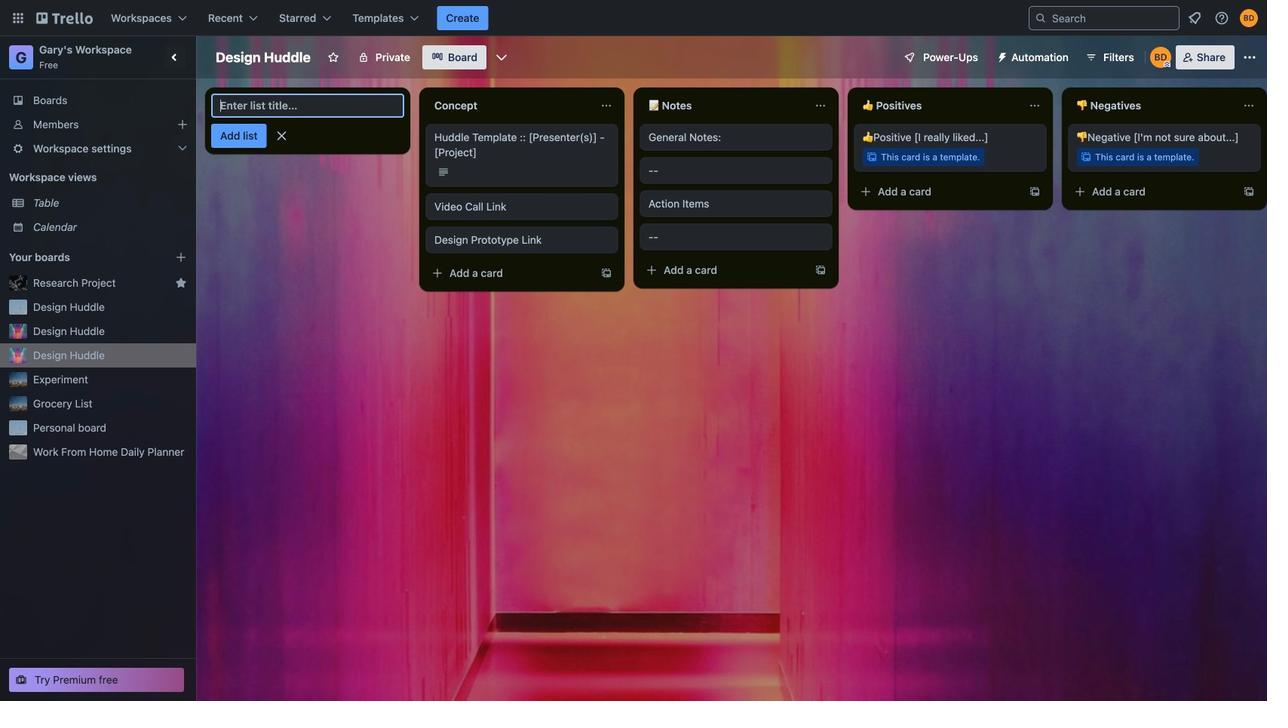 Task type: vqa. For each thing, say whether or not it's contained in the screenshot.
"your boards with 8 items" element on the left of page
yes



Task type: locate. For each thing, give the bounding box(es) containing it.
show menu image
[[1243, 50, 1258, 65]]

0 horizontal spatial create from template… image
[[601, 267, 613, 279]]

cancel list editing image
[[274, 128, 289, 143]]

sm image
[[991, 45, 1012, 66]]

create from template… image
[[1029, 186, 1041, 198], [1244, 186, 1256, 198], [601, 267, 613, 279]]

customize views image
[[494, 50, 509, 65]]

None text field
[[426, 94, 595, 118], [640, 94, 809, 118], [854, 94, 1023, 118], [1068, 94, 1238, 118], [426, 94, 595, 118], [640, 94, 809, 118], [854, 94, 1023, 118], [1068, 94, 1238, 118]]

Search field
[[1047, 8, 1179, 29]]

1 horizontal spatial create from template… image
[[1029, 186, 1041, 198]]

search image
[[1035, 12, 1047, 24]]

2 horizontal spatial create from template… image
[[1244, 186, 1256, 198]]



Task type: describe. For each thing, give the bounding box(es) containing it.
primary element
[[0, 0, 1268, 36]]

workspace navigation collapse icon image
[[164, 47, 186, 68]]

Enter list title… text field
[[211, 94, 404, 118]]

your boards with 8 items element
[[9, 248, 152, 266]]

back to home image
[[36, 6, 93, 30]]

Board name text field
[[208, 45, 318, 69]]

star or unstar board image
[[327, 51, 339, 63]]

create from template… image
[[815, 264, 827, 276]]

0 notifications image
[[1186, 9, 1204, 27]]

starred icon image
[[175, 277, 187, 289]]

barb dwyer (barbdwyer3) image
[[1151, 47, 1172, 68]]

barb dwyer (barbdwyer3) image
[[1241, 9, 1259, 27]]

this member is an admin of this board. image
[[1164, 61, 1171, 68]]

open information menu image
[[1215, 11, 1230, 26]]

add board image
[[175, 251, 187, 263]]



